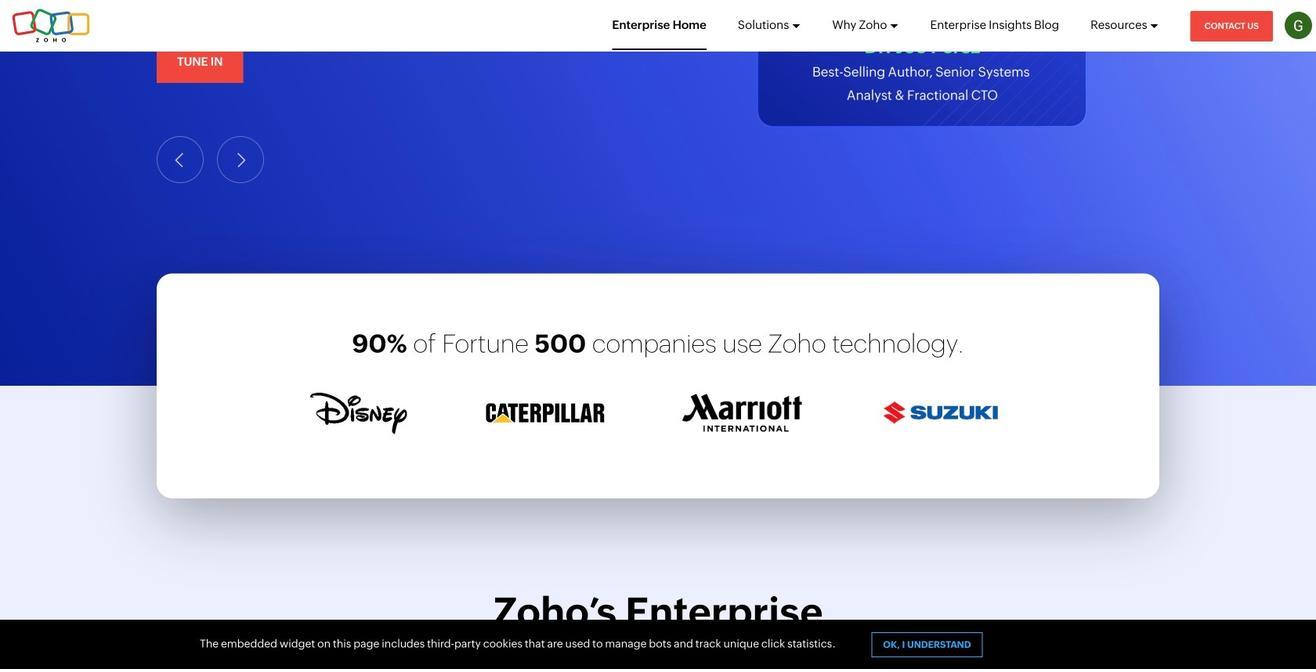 Task type: describe. For each thing, give the bounding box(es) containing it.
zoho enterprise trusted by disney image
[[309, 380, 408, 446]]

zoho enterprise logo image
[[12, 8, 90, 43]]



Task type: vqa. For each thing, say whether or not it's contained in the screenshot.
Zoho Enterprise trusted by Caterpillar image
yes



Task type: locate. For each thing, give the bounding box(es) containing it.
zoho enterprise trusted by suzuki image
[[878, 400, 1007, 426]]

leadership live image
[[758, 0, 1087, 127]]

zoho enterprise trusted by caterpillar image
[[484, 404, 606, 423]]

zoho enterprise trusted by marriot image
[[682, 380, 802, 447]]

gary orlando image
[[1285, 12, 1312, 39]]



